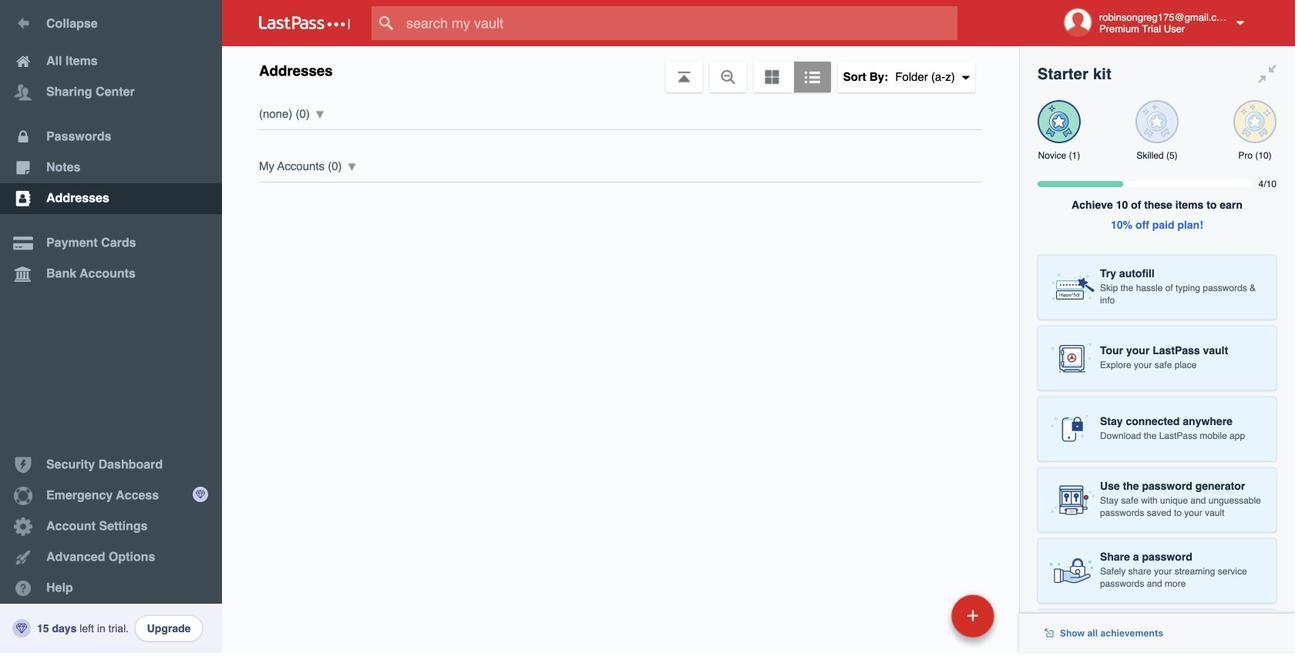 Task type: vqa. For each thing, say whether or not it's contained in the screenshot.
text box
no



Task type: describe. For each thing, give the bounding box(es) containing it.
vault options navigation
[[222, 46, 1019, 93]]

new item navigation
[[845, 591, 1004, 654]]

main navigation navigation
[[0, 0, 222, 654]]

lastpass image
[[259, 16, 350, 30]]



Task type: locate. For each thing, give the bounding box(es) containing it.
search my vault text field
[[372, 6, 988, 40]]

new item element
[[845, 594, 1000, 638]]

Search search field
[[372, 6, 988, 40]]



